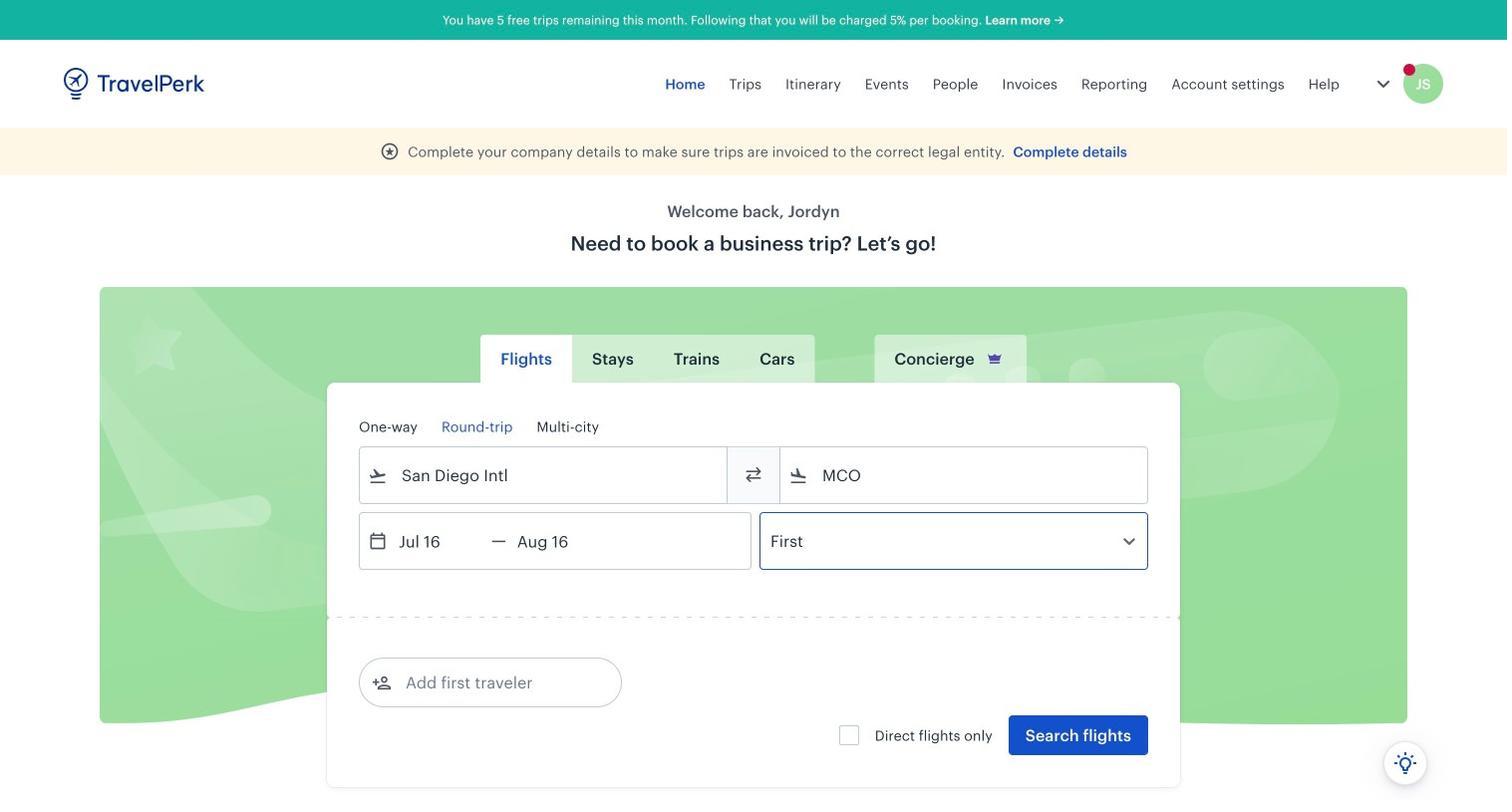 Task type: describe. For each thing, give the bounding box(es) containing it.
Return text field
[[506, 513, 610, 569]]

To search field
[[809, 460, 1122, 492]]

Add first traveler search field
[[392, 667, 599, 699]]



Task type: locate. For each thing, give the bounding box(es) containing it.
Depart text field
[[388, 513, 492, 569]]

From search field
[[388, 460, 701, 492]]



